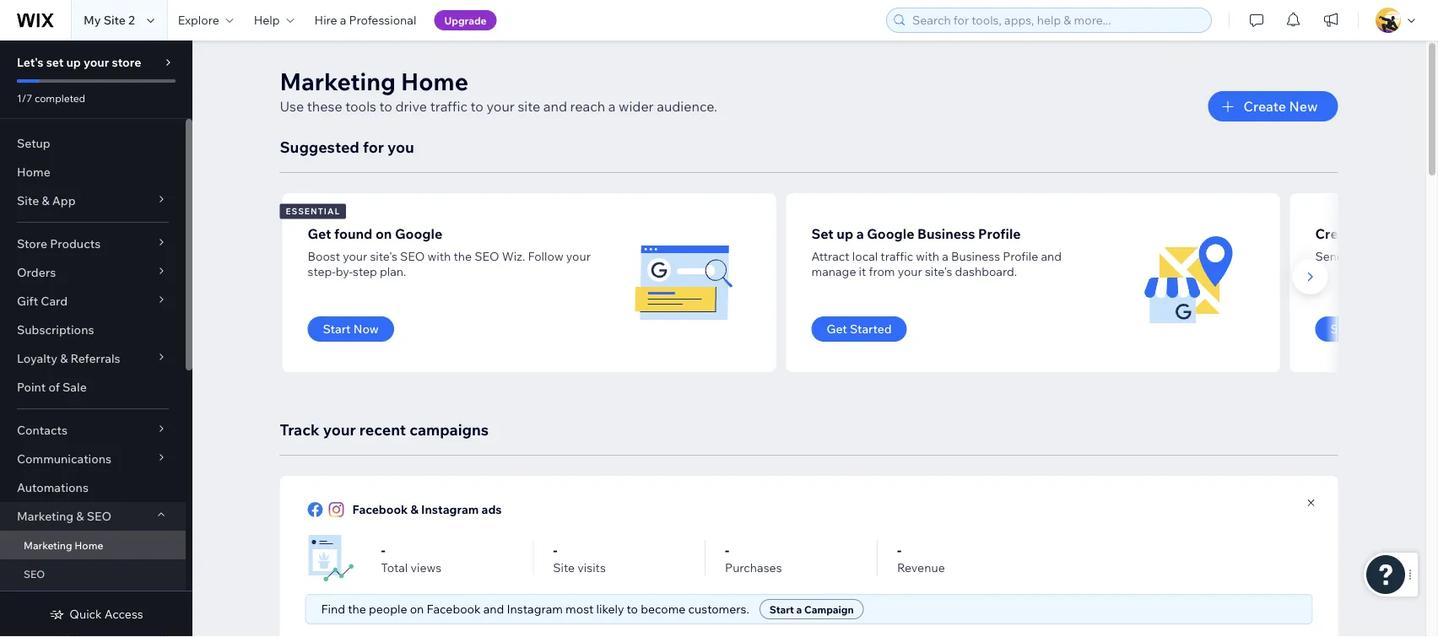 Task type: describe. For each thing, give the bounding box(es) containing it.
local
[[852, 249, 878, 264]]

sidebar element
[[0, 41, 192, 637]]

seo link
[[0, 560, 186, 588]]

- for - total views
[[381, 542, 385, 559]]

orders
[[17, 265, 56, 280]]

get started button
[[812, 317, 907, 342]]

track
[[280, 420, 320, 439]]

ascend_suggestions.seo.new user.title image
[[633, 232, 734, 333]]

email
[[1381, 225, 1416, 242]]

google for on
[[395, 225, 442, 242]]

your up step
[[343, 249, 367, 264]]

a right local
[[942, 249, 949, 264]]

find the people on facebook and instagram most likely to become customers.
[[321, 602, 749, 617]]

essential
[[286, 206, 340, 217]]

cam
[[1419, 225, 1438, 242]]

help button
[[244, 0, 304, 41]]

access
[[105, 607, 143, 622]]

0 vertical spatial instagram
[[421, 502, 479, 517]]

ascend_suggestions.restaurant.gmb1.title image
[[1137, 232, 1238, 333]]

hire
[[315, 13, 337, 27]]

o
[[1433, 249, 1438, 264]]

start now button
[[308, 317, 394, 342]]

visits
[[578, 561, 606, 575]]

your inside sidebar element
[[84, 55, 109, 70]]

track your recent campaigns
[[280, 420, 489, 439]]

from
[[869, 264, 895, 279]]

2 horizontal spatial to
[[627, 602, 638, 617]]

up inside sidebar element
[[66, 55, 81, 70]]

seo inside marketing & seo dropdown button
[[87, 509, 112, 524]]

1/7
[[17, 92, 32, 104]]

with inside set up a google business profile attract local traffic with a business profile and manage it from your site's dashboard.
[[916, 249, 940, 264]]

step-
[[308, 264, 336, 279]]

gift card
[[17, 294, 68, 309]]

site inside popup button
[[17, 193, 39, 208]]

subscriptions link
[[0, 316, 186, 344]]

get for found
[[308, 225, 331, 242]]

hire a professional link
[[304, 0, 427, 41]]

setup
[[17, 136, 50, 151]]

store
[[17, 236, 47, 251]]

store
[[112, 55, 141, 70]]

sale
[[62, 380, 87, 395]]

hire a professional
[[315, 13, 416, 27]]

send inside button
[[1331, 322, 1360, 336]]

upgrade button
[[434, 10, 497, 30]]

the inside get found on google boost your site's seo with the seo wiz. follow your step-by-step plan.
[[454, 249, 472, 264]]

attract
[[812, 249, 850, 264]]

views
[[411, 561, 442, 575]]

1 horizontal spatial on
[[410, 602, 424, 617]]

marketing home link
[[0, 531, 186, 560]]

loyalty & referrals button
[[0, 344, 186, 373]]

1 vertical spatial home
[[17, 165, 50, 179]]

home link
[[0, 158, 186, 187]]

audience.
[[657, 98, 717, 115]]

loyalty
[[17, 351, 57, 366]]

- for - site visits
[[553, 542, 558, 559]]

explore
[[178, 13, 219, 27]]

get found on google boost your site's seo with the seo wiz. follow your step-by-step plan.
[[308, 225, 591, 279]]

traffic inside marketing home use these tools to drive traffic to your site and reach a wider audience.
[[430, 98, 468, 115]]

let's set up your store
[[17, 55, 141, 70]]

wiz.
[[502, 249, 525, 264]]

suggested
[[280, 137, 360, 156]]

1 vertical spatial the
[[348, 602, 366, 617]]

send inside create an email cam send updates, offers o
[[1316, 249, 1345, 264]]

- site visits
[[553, 542, 606, 575]]

an
[[1362, 225, 1378, 242]]

0 vertical spatial profile
[[978, 225, 1021, 242]]

and inside marketing home use these tools to drive traffic to your site and reach a wider audience.
[[543, 98, 567, 115]]

total
[[381, 561, 408, 575]]

0 vertical spatial business
[[918, 225, 975, 242]]

orders button
[[0, 258, 186, 287]]

2
[[128, 13, 135, 27]]

a inside start a campaign button
[[797, 603, 802, 616]]

store products button
[[0, 230, 186, 258]]

communications button
[[0, 445, 186, 474]]

gift
[[17, 294, 38, 309]]

set up a google business profile attract local traffic with a business profile and manage it from your site's dashboard.
[[812, 225, 1062, 279]]

reach
[[570, 98, 605, 115]]

create new
[[1244, 98, 1318, 115]]

quick
[[70, 607, 102, 622]]

- purchases
[[725, 542, 782, 575]]

plan.
[[380, 264, 406, 279]]

upgrade
[[444, 14, 487, 27]]

set
[[812, 225, 834, 242]]

wider
[[619, 98, 654, 115]]

1/7 completed
[[17, 92, 85, 104]]

revenue
[[897, 561, 945, 575]]

site for my
[[104, 13, 126, 27]]

marketing for marketing home use these tools to drive traffic to your site and reach a wider audience.
[[280, 66, 396, 96]]

2 vertical spatial and
[[483, 602, 504, 617]]

products
[[50, 236, 101, 251]]

use
[[280, 98, 304, 115]]

Search for tools, apps, help & more... field
[[907, 8, 1206, 32]]

communications
[[17, 452, 111, 466]]

start for start now
[[323, 322, 351, 336]]

a inside marketing home use these tools to drive traffic to your site and reach a wider audience.
[[608, 98, 616, 115]]

your inside set up a google business profile attract local traffic with a business profile and manage it from your site's dashboard.
[[898, 264, 922, 279]]

1 vertical spatial business
[[951, 249, 1000, 264]]

up inside set up a google business profile attract local traffic with a business profile and manage it from your site's dashboard.
[[837, 225, 854, 242]]

let's
[[17, 55, 44, 70]]

create for create new
[[1244, 98, 1286, 115]]

your right follow
[[566, 249, 591, 264]]

marketing for marketing & seo
[[17, 509, 74, 524]]

a up local
[[857, 225, 864, 242]]

completed
[[35, 92, 85, 104]]

1 vertical spatial facebook
[[427, 602, 481, 617]]

on inside get found on google boost your site's seo with the seo wiz. follow your step-by-step plan.
[[376, 225, 392, 242]]



Task type: vqa. For each thing, say whether or not it's contained in the screenshot.
left TIME
no



Task type: locate. For each thing, give the bounding box(es) containing it.
google inside set up a google business profile attract local traffic with a business profile and manage it from your site's dashboard.
[[867, 225, 915, 242]]

& for marketing
[[76, 509, 84, 524]]

site & app button
[[0, 187, 186, 215]]

0 horizontal spatial traffic
[[430, 98, 468, 115]]

0 horizontal spatial start
[[323, 322, 351, 336]]

instagram icon image
[[325, 499, 347, 521]]

app
[[52, 193, 76, 208]]

& right the loyalty
[[60, 351, 68, 366]]

1 horizontal spatial up
[[837, 225, 854, 242]]

step
[[353, 264, 377, 279]]

0 vertical spatial facebook
[[352, 502, 408, 517]]

home up the drive
[[401, 66, 468, 96]]

referrals
[[70, 351, 120, 366]]

& inside popup button
[[42, 193, 49, 208]]

0 vertical spatial home
[[401, 66, 468, 96]]

site for -
[[553, 561, 575, 575]]

4 - from the left
[[897, 542, 902, 559]]

site's up plan.
[[370, 249, 398, 264]]

1 vertical spatial create
[[1316, 225, 1359, 242]]

1 horizontal spatial get
[[827, 322, 847, 336]]

it
[[859, 264, 866, 279]]

1 google from the left
[[395, 225, 442, 242]]

1 horizontal spatial to
[[471, 98, 484, 115]]

0 horizontal spatial get
[[308, 225, 331, 242]]

1 horizontal spatial home
[[75, 539, 103, 552]]

1 vertical spatial start
[[770, 603, 794, 616]]

list
[[280, 193, 1438, 372]]

1 with from the left
[[428, 249, 451, 264]]

with right local
[[916, 249, 940, 264]]

seo up plan.
[[400, 249, 425, 264]]

1 horizontal spatial site's
[[925, 264, 953, 279]]

send
[[1316, 249, 1345, 264], [1331, 322, 1360, 336]]

subscriptions
[[17, 322, 94, 337]]

1 vertical spatial get
[[827, 322, 847, 336]]

1 horizontal spatial instagram
[[507, 602, 563, 617]]

gift card button
[[0, 287, 186, 316]]

home for marketing home
[[75, 539, 103, 552]]

seo
[[400, 249, 425, 264], [475, 249, 499, 264], [87, 509, 112, 524], [24, 568, 45, 580]]

marketing home use these tools to drive traffic to your site and reach a wider audience.
[[280, 66, 717, 115]]

offers
[[1398, 249, 1430, 264]]

tools
[[345, 98, 376, 115]]

start a campaign button
[[760, 599, 864, 620]]

& inside dropdown button
[[60, 351, 68, 366]]

get started
[[827, 322, 892, 336]]

1 - from the left
[[381, 542, 385, 559]]

- inside "- revenue"
[[897, 542, 902, 559]]

0 vertical spatial marketing
[[280, 66, 396, 96]]

site left app
[[17, 193, 39, 208]]

seo down automations link
[[87, 509, 112, 524]]

home down setup
[[17, 165, 50, 179]]

1 horizontal spatial facebook
[[427, 602, 481, 617]]

1 horizontal spatial start
[[770, 603, 794, 616]]

site left 2
[[104, 13, 126, 27]]

2 horizontal spatial site
[[553, 561, 575, 575]]

1 horizontal spatial the
[[454, 249, 472, 264]]

a right customers.
[[797, 603, 802, 616]]

your inside marketing home use these tools to drive traffic to your site and reach a wider audience.
[[487, 98, 515, 115]]

& for site
[[42, 193, 49, 208]]

start inside button
[[770, 603, 794, 616]]

site's inside set up a google business profile attract local traffic with a business profile and manage it from your site's dashboard.
[[925, 264, 953, 279]]

create inside create an email cam send updates, offers o
[[1316, 225, 1359, 242]]

marketing for marketing home
[[24, 539, 72, 552]]

1 vertical spatial on
[[410, 602, 424, 617]]

manage
[[812, 264, 856, 279]]

0 vertical spatial on
[[376, 225, 392, 242]]

- total views
[[381, 542, 442, 575]]

create for create an email cam send updates, offers o
[[1316, 225, 1359, 242]]

- for - purchases
[[725, 542, 730, 559]]

campaign for send a campaign
[[1372, 322, 1429, 336]]

marketing down 'automations'
[[17, 509, 74, 524]]

0 horizontal spatial and
[[483, 602, 504, 617]]

a inside hire a professional link
[[340, 13, 346, 27]]

1 vertical spatial campaign
[[805, 603, 854, 616]]

2 horizontal spatial and
[[1041, 249, 1062, 264]]

by-
[[336, 264, 353, 279]]

- revenue
[[897, 542, 945, 575]]

send down the updates,
[[1331, 322, 1360, 336]]

3 - from the left
[[725, 542, 730, 559]]

0 vertical spatial site's
[[370, 249, 398, 264]]

traffic inside set up a google business profile attract local traffic with a business profile and manage it from your site's dashboard.
[[881, 249, 913, 264]]

- up revenue
[[897, 542, 902, 559]]

- inside - purchases
[[725, 542, 730, 559]]

your right track
[[323, 420, 356, 439]]

of
[[48, 380, 60, 395]]

2 with from the left
[[916, 249, 940, 264]]

facebook
[[352, 502, 408, 517], [427, 602, 481, 617]]

seo inside seo link
[[24, 568, 45, 580]]

0 horizontal spatial facebook
[[352, 502, 408, 517]]

home down marketing & seo dropdown button
[[75, 539, 103, 552]]

facebook & instagram ads
[[352, 502, 502, 517]]

fb ads image
[[305, 533, 356, 583]]

2 vertical spatial site
[[553, 561, 575, 575]]

seo down "marketing home"
[[24, 568, 45, 580]]

loyalty & referrals
[[17, 351, 120, 366]]

& for facebook
[[411, 502, 419, 517]]

2 vertical spatial home
[[75, 539, 103, 552]]

0 vertical spatial start
[[323, 322, 351, 336]]

suggested for you
[[280, 137, 414, 156]]

2 horizontal spatial home
[[401, 66, 468, 96]]

these
[[307, 98, 342, 115]]

start inside button
[[323, 322, 351, 336]]

0 vertical spatial campaign
[[1372, 322, 1429, 336]]

& for loyalty
[[60, 351, 68, 366]]

site's inside get found on google boost your site's seo with the seo wiz. follow your step-by-step plan.
[[370, 249, 398, 264]]

facebook right instagram icon
[[352, 502, 408, 517]]

a inside the send a campaign button
[[1363, 322, 1369, 336]]

0 horizontal spatial the
[[348, 602, 366, 617]]

point
[[17, 380, 46, 395]]

1 vertical spatial profile
[[1003, 249, 1039, 264]]

start left now
[[323, 322, 351, 336]]

to right likely
[[627, 602, 638, 617]]

get inside get found on google boost your site's seo with the seo wiz. follow your step-by-step plan.
[[308, 225, 331, 242]]

and inside set up a google business profile attract local traffic with a business profile and manage it from your site's dashboard.
[[1041, 249, 1062, 264]]

automations link
[[0, 474, 186, 502]]

google for a
[[867, 225, 915, 242]]

a right hire
[[340, 13, 346, 27]]

0 horizontal spatial up
[[66, 55, 81, 70]]

updates,
[[1347, 249, 1395, 264]]

1 vertical spatial and
[[1041, 249, 1062, 264]]

for
[[363, 137, 384, 156]]

site
[[518, 98, 540, 115]]

quick access
[[70, 607, 143, 622]]

start down purchases
[[770, 603, 794, 616]]

get for started
[[827, 322, 847, 336]]

point of sale
[[17, 380, 87, 395]]

- for - revenue
[[897, 542, 902, 559]]

on right people
[[410, 602, 424, 617]]

my
[[84, 13, 101, 27]]

follow
[[528, 249, 564, 264]]

instagram left most
[[507, 602, 563, 617]]

traffic up from
[[881, 249, 913, 264]]

boost
[[308, 249, 340, 264]]

start for start a campaign
[[770, 603, 794, 616]]

0 horizontal spatial campaign
[[805, 603, 854, 616]]

become
[[641, 602, 686, 617]]

0 vertical spatial the
[[454, 249, 472, 264]]

campaigns
[[410, 420, 489, 439]]

store products
[[17, 236, 101, 251]]

& down automations link
[[76, 509, 84, 524]]

0 horizontal spatial site
[[17, 193, 39, 208]]

1 horizontal spatial campaign
[[1372, 322, 1429, 336]]

dashboard.
[[955, 264, 1017, 279]]

you
[[387, 137, 414, 156]]

drive
[[396, 98, 427, 115]]

likely
[[596, 602, 624, 617]]

to
[[380, 98, 392, 115], [471, 98, 484, 115], [627, 602, 638, 617]]

site's left the 'dashboard.'
[[925, 264, 953, 279]]

google up plan.
[[395, 225, 442, 242]]

start
[[323, 322, 351, 336], [770, 603, 794, 616]]

get inside the get started button
[[827, 322, 847, 336]]

2 vertical spatial marketing
[[24, 539, 72, 552]]

marketing up these
[[280, 66, 396, 96]]

contacts
[[17, 423, 68, 438]]

send a campaign button
[[1316, 317, 1438, 342]]

- inside - site visits
[[553, 542, 558, 559]]

start a campaign
[[770, 603, 854, 616]]

-
[[381, 542, 385, 559], [553, 542, 558, 559], [725, 542, 730, 559], [897, 542, 902, 559]]

marketing inside marketing home use these tools to drive traffic to your site and reach a wider audience.
[[280, 66, 396, 96]]

& up - total views
[[411, 502, 419, 517]]

marketing & seo
[[17, 509, 112, 524]]

automations
[[17, 480, 89, 495]]

marketing home
[[24, 539, 103, 552]]

1 horizontal spatial with
[[916, 249, 940, 264]]

marketing inside dropdown button
[[17, 509, 74, 524]]

0 horizontal spatial on
[[376, 225, 392, 242]]

to left site
[[471, 98, 484, 115]]

1 vertical spatial traffic
[[881, 249, 913, 264]]

0 vertical spatial get
[[308, 225, 331, 242]]

on right found on the left
[[376, 225, 392, 242]]

send a campaign
[[1331, 322, 1429, 336]]

1 vertical spatial site's
[[925, 264, 953, 279]]

list containing get found on google
[[280, 193, 1438, 372]]

& left app
[[42, 193, 49, 208]]

campaign inside list
[[1372, 322, 1429, 336]]

0 horizontal spatial to
[[380, 98, 392, 115]]

recent
[[359, 420, 406, 439]]

google up local
[[867, 225, 915, 242]]

get
[[308, 225, 331, 242], [827, 322, 847, 336]]

marketing down marketing & seo
[[24, 539, 72, 552]]

home for marketing home use these tools to drive traffic to your site and reach a wider audience.
[[401, 66, 468, 96]]

1 horizontal spatial google
[[867, 225, 915, 242]]

purchases
[[725, 561, 782, 575]]

to right tools
[[380, 98, 392, 115]]

0 vertical spatial traffic
[[430, 98, 468, 115]]

- up find the people on facebook and instagram most likely to become customers.
[[553, 542, 558, 559]]

0 horizontal spatial google
[[395, 225, 442, 242]]

set
[[46, 55, 64, 70]]

site & app
[[17, 193, 76, 208]]

instagram left ads
[[421, 502, 479, 517]]

with left wiz.
[[428, 249, 451, 264]]

marketing & seo button
[[0, 502, 186, 531]]

my site 2
[[84, 13, 135, 27]]

0 vertical spatial create
[[1244, 98, 1286, 115]]

campaign for start a campaign
[[805, 603, 854, 616]]

1 horizontal spatial site
[[104, 13, 126, 27]]

create left new
[[1244, 98, 1286, 115]]

google
[[395, 225, 442, 242], [867, 225, 915, 242]]

your right from
[[898, 264, 922, 279]]

1 horizontal spatial and
[[543, 98, 567, 115]]

up
[[66, 55, 81, 70], [837, 225, 854, 242]]

your left site
[[487, 98, 515, 115]]

0 vertical spatial up
[[66, 55, 81, 70]]

business
[[918, 225, 975, 242], [951, 249, 1000, 264]]

0 horizontal spatial site's
[[370, 249, 398, 264]]

started
[[850, 322, 892, 336]]

1 vertical spatial send
[[1331, 322, 1360, 336]]

with
[[428, 249, 451, 264], [916, 249, 940, 264]]

1 vertical spatial site
[[17, 193, 39, 208]]

people
[[369, 602, 407, 617]]

2 google from the left
[[867, 225, 915, 242]]

the
[[454, 249, 472, 264], [348, 602, 366, 617]]

1 horizontal spatial create
[[1316, 225, 1359, 242]]

get up boost in the left of the page
[[308, 225, 331, 242]]

card
[[41, 294, 68, 309]]

seo left wiz.
[[475, 249, 499, 264]]

home inside marketing home use these tools to drive traffic to your site and reach a wider audience.
[[401, 66, 468, 96]]

traffic right the drive
[[430, 98, 468, 115]]

- up total
[[381, 542, 385, 559]]

your left store
[[84, 55, 109, 70]]

start now
[[323, 322, 379, 336]]

- inside - total views
[[381, 542, 385, 559]]

0 horizontal spatial home
[[17, 165, 50, 179]]

2 - from the left
[[553, 542, 558, 559]]

facebook down views
[[427, 602, 481, 617]]

most
[[566, 602, 594, 617]]

a down the updates,
[[1363, 322, 1369, 336]]

the left wiz.
[[454, 249, 472, 264]]

create
[[1244, 98, 1286, 115], [1316, 225, 1359, 242]]

create inside button
[[1244, 98, 1286, 115]]

0 horizontal spatial instagram
[[421, 502, 479, 517]]

0 vertical spatial send
[[1316, 249, 1345, 264]]

create left an
[[1316, 225, 1359, 242]]

with inside get found on google boost your site's seo with the seo wiz. follow your step-by-step plan.
[[428, 249, 451, 264]]

send left the updates,
[[1316, 249, 1345, 264]]

0 vertical spatial site
[[104, 13, 126, 27]]

1 horizontal spatial traffic
[[881, 249, 913, 264]]

site inside - site visits
[[553, 561, 575, 575]]

1 vertical spatial instagram
[[507, 602, 563, 617]]

google inside get found on google boost your site's seo with the seo wiz. follow your step-by-step plan.
[[395, 225, 442, 242]]

a left wider
[[608, 98, 616, 115]]

get left started at the bottom right of the page
[[827, 322, 847, 336]]

0 horizontal spatial create
[[1244, 98, 1286, 115]]

0 horizontal spatial with
[[428, 249, 451, 264]]

traffic
[[430, 98, 468, 115], [881, 249, 913, 264]]

the right find
[[348, 602, 366, 617]]

create new button
[[1208, 91, 1338, 122]]

contacts button
[[0, 416, 186, 445]]

- up purchases
[[725, 542, 730, 559]]

professional
[[349, 13, 416, 27]]

1 vertical spatial up
[[837, 225, 854, 242]]

site left 'visits'
[[553, 561, 575, 575]]

0 vertical spatial and
[[543, 98, 567, 115]]

1 vertical spatial marketing
[[17, 509, 74, 524]]

& inside dropdown button
[[76, 509, 84, 524]]



